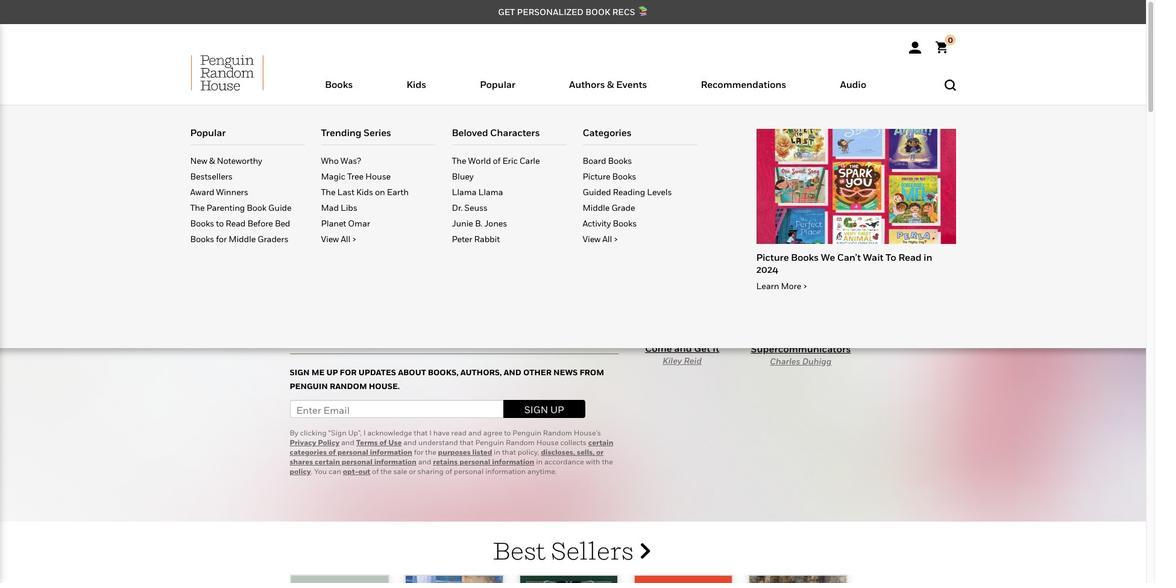 Task type: vqa. For each thing, say whether or not it's contained in the screenshot.
the topmost BROWSE
no



Task type: describe. For each thing, give the bounding box(es) containing it.
middle grade link
[[583, 201, 697, 217]]

& for noteworthy
[[209, 156, 215, 166]]

sign up
[[524, 404, 564, 416]]

2024
[[756, 264, 778, 276]]

Enter Email email field
[[290, 401, 503, 419]]

1 llama from the left
[[452, 187, 477, 197]]

and right use
[[404, 439, 417, 448]]

and right fresh
[[566, 209, 584, 221]]

and down residential
[[431, 237, 448, 249]]

wait
[[863, 251, 884, 264]]

of inside by clicking "sign up", i acknowledge that i have read and agree to penguin random house's privacy policy and terms of use and understand that penguin random house collects
[[380, 439, 387, 448]]

discloses, sells, or shares certain personal information
[[290, 448, 604, 467]]

comes a fresh and provocative story about a residential assistant and her messy entanglement with a professor and three unruly students.
[[290, 209, 584, 249]]

by clicking "sign up", i acknowledge that i have read and agree to penguin random house's privacy policy and terms of use and understand that penguin random house collects
[[290, 429, 601, 448]]

2 i from the left
[[429, 429, 432, 438]]

of up residential
[[416, 209, 425, 221]]

unruly
[[476, 237, 506, 249]]

agree
[[483, 429, 503, 438]]

purposes listed link
[[438, 448, 492, 457]]

fresh
[[540, 209, 564, 221]]

from
[[290, 209, 314, 221]]

audio link
[[840, 78, 867, 105]]

> inside the board books picture books guided reading levels middle grade activity books view all >
[[614, 234, 618, 244]]

planet omar link
[[321, 217, 436, 233]]

recommendations button
[[674, 76, 813, 105]]

sign up button
[[503, 401, 585, 419]]

with inside and retains personal information in accordance with the policy . you can opt-out of the sale or sharing of personal information anytime.
[[586, 458, 600, 467]]

and retains personal information in accordance with the policy . you can opt-out of the sale or sharing of personal information anytime.
[[290, 458, 613, 477]]

authors & events
[[569, 78, 647, 90]]

1 vertical spatial popular
[[190, 127, 226, 139]]

news
[[554, 368, 578, 377]]

kiley reid link
[[663, 356, 702, 366]]

series
[[364, 127, 391, 139]]

just one more sleep image
[[404, 576, 504, 584]]

get
[[498, 7, 515, 17]]

books button
[[298, 76, 380, 105]]

grade
[[612, 203, 635, 213]]

opt-
[[343, 468, 358, 477]]

new & noteworthy link
[[190, 154, 305, 170]]

use
[[389, 439, 402, 448]]

was?
[[341, 156, 361, 166]]

books link
[[325, 78, 353, 105]]

events
[[616, 78, 647, 90]]

best sellers link
[[493, 537, 651, 566]]

sign me up for updates about books, authors, and other news from penguin random house.
[[290, 368, 604, 391]]

a down planet omar link
[[378, 237, 383, 249]]

noteworthy
[[217, 156, 262, 166]]

earth
[[387, 187, 409, 197]]

shares
[[290, 458, 313, 467]]

dr. seuss link
[[452, 201, 567, 217]]

jones
[[484, 218, 507, 229]]

the inside who was? magic tree house the last kids on earth mad libs planet omar view all >
[[321, 187, 336, 197]]

me
[[312, 368, 325, 377]]

a down author
[[399, 223, 404, 235]]

get
[[694, 342, 710, 354]]

world
[[468, 156, 491, 166]]

tree
[[347, 171, 364, 182]]

who was? link
[[321, 154, 436, 170]]

the up provocative
[[316, 209, 331, 221]]

kids link
[[407, 78, 426, 105]]

1 i from the left
[[364, 429, 366, 438]]

authors & events link
[[569, 78, 647, 105]]

and inside sign me up for updates about books, authors, and other news from penguin random house.
[[504, 368, 522, 377]]

sharing
[[418, 468, 444, 477]]

duhigg
[[802, 356, 832, 367]]

browse by category or genre navigation
[[290, 118, 652, 148]]

winners
[[216, 187, 248, 197]]

personal inside certain categories of personal information
[[338, 448, 368, 457]]

more: a memoir of open marriage image
[[633, 576, 733, 584]]

bestsellers link
[[190, 170, 305, 186]]

listed
[[473, 448, 492, 457]]

have
[[433, 429, 450, 438]]

shopping cart image
[[936, 35, 956, 54]]

from
[[580, 368, 604, 377]]

books,
[[428, 368, 459, 377]]

or inside discloses, sells, or shares certain personal information
[[596, 448, 604, 457]]

up inside button
[[551, 404, 564, 416]]

main navigation element
[[161, 55, 985, 351]]

fun
[[461, 209, 479, 221]]

to inside new & noteworthy bestsellers award winners the parenting book guide books to read before bed books for middle graders
[[216, 218, 224, 229]]

2 llama from the left
[[478, 187, 503, 197]]

1 vertical spatial penguin
[[513, 429, 541, 438]]

libs
[[341, 203, 357, 213]]

collects
[[560, 439, 587, 448]]

find
[[290, 175, 335, 196]]

graders
[[258, 234, 289, 244]]

peter rabbit link
[[452, 233, 567, 248]]

of down retains
[[445, 468, 452, 477]]

random inside sign me up for updates about books, authors, and other news from penguin random house.
[[330, 381, 367, 391]]

0 horizontal spatial that
[[414, 429, 428, 438]]

kids inside who was? magic tree house the last kids on earth mad libs planet omar view all >
[[356, 187, 373, 197]]

sign in image
[[909, 42, 921, 54]]

learn
[[756, 281, 779, 291]]

all inside the board books picture books guided reading levels middle grade activity books view all >
[[603, 234, 612, 244]]

activity
[[583, 218, 611, 229]]

the parenting book guide link
[[190, 201, 305, 217]]

eric
[[503, 156, 518, 166]]

sale
[[393, 468, 407, 477]]

read
[[451, 429, 467, 438]]

1 horizontal spatial that
[[460, 439, 474, 448]]

privacy
[[290, 439, 316, 448]]

sign for sign me up for updates about books, authors, and other news from penguin random house.
[[290, 368, 310, 377]]

search image
[[945, 79, 956, 91]]

new & noteworthy bestsellers award winners the parenting book guide books to read before bed books for middle graders
[[190, 156, 292, 244]]

come and get it
[[645, 342, 720, 354]]

policy
[[318, 439, 340, 448]]

accordance
[[544, 458, 584, 467]]

professor
[[385, 237, 428, 249]]

middle inside new & noteworthy bestsellers award winners the parenting book guide books to read before bed books for middle graders
[[229, 234, 256, 244]]

2 vertical spatial random
[[506, 439, 535, 448]]

understand
[[418, 439, 458, 448]]

recommendations link
[[701, 78, 787, 105]]

board
[[583, 156, 606, 166]]

about inside sign me up for updates about books, authors, and other news from penguin random house.
[[398, 368, 426, 377]]

the world of eric carle bluey llama llama dr. seuss junie b. jones peter rabbit
[[452, 156, 540, 244]]

0 vertical spatial read
[[439, 175, 486, 196]]

from the celebrated author of such a fun age
[[290, 209, 498, 221]]

planet
[[321, 218, 346, 229]]

sign for sign up
[[524, 404, 548, 416]]

information down retains personal information link
[[485, 468, 526, 477]]

dr.
[[452, 203, 463, 213]]

and down comes
[[500, 223, 518, 235]]

who
[[321, 156, 339, 166]]

characters
[[490, 127, 540, 139]]

author
[[383, 209, 414, 221]]

penguin random house image
[[191, 55, 263, 91]]

emily wilde's map of the otherlands image
[[519, 576, 618, 584]]



Task type: locate. For each thing, give the bounding box(es) containing it.
of inside the world of eric carle bluey llama llama dr. seuss junie b. jones peter rabbit
[[493, 156, 501, 166]]

information inside discloses, sells, or shares certain personal information
[[374, 458, 417, 467]]

personal down for the purposes listed in that policy,
[[460, 458, 490, 467]]

information down policy,
[[492, 458, 534, 467]]

personal up opt-out link
[[342, 458, 373, 467]]

authors,
[[460, 368, 502, 377]]

1 horizontal spatial or
[[596, 448, 604, 457]]

0 horizontal spatial view
[[321, 234, 339, 244]]

sellers
[[551, 537, 634, 566]]

the up bluey
[[452, 156, 466, 166]]

celebrated
[[333, 209, 381, 221]]

find your next read
[[290, 175, 486, 196]]

up inside sign me up for updates about books, authors, and other news from penguin random house.
[[326, 368, 338, 377]]

information up sale
[[374, 458, 417, 467]]

1 horizontal spatial the
[[321, 187, 336, 197]]

the world of eric carle link
[[452, 154, 567, 170]]

penguin inside sign me up for updates about books, authors, and other news from penguin random house.
[[290, 381, 328, 391]]

> right 'more'
[[803, 281, 807, 291]]

the down "understand"
[[425, 448, 436, 457]]

discloses, sells, or shares certain personal information link
[[290, 448, 604, 467]]

of right out
[[372, 468, 379, 477]]

with down sells,
[[586, 458, 600, 467]]

in inside and retains personal information in accordance with the policy . you can opt-out of the sale or sharing of personal information anytime.
[[536, 458, 543, 467]]

0 vertical spatial &
[[607, 78, 614, 90]]

middle down the books to read before bed link
[[229, 234, 256, 244]]

popular up new
[[190, 127, 226, 139]]

0 vertical spatial the
[[452, 156, 466, 166]]

1 view from the left
[[321, 234, 339, 244]]

up right me
[[326, 368, 338, 377]]

0 horizontal spatial kids
[[356, 187, 373, 197]]

1 all from the left
[[341, 234, 350, 244]]

age
[[481, 209, 498, 221]]

award winners link
[[190, 186, 305, 201]]

& for events
[[607, 78, 614, 90]]

recs
[[612, 7, 635, 17]]

b.
[[475, 218, 482, 229]]

read right to
[[899, 251, 922, 264]]

that left policy,
[[502, 448, 516, 457]]

certain up you
[[315, 458, 340, 467]]

1 vertical spatial or
[[409, 468, 416, 477]]

in right to
[[924, 251, 933, 264]]

0 vertical spatial picture
[[583, 171, 611, 182]]

in
[[924, 251, 933, 264], [494, 448, 500, 457], [536, 458, 543, 467]]

the right 'accordance'
[[602, 458, 613, 467]]

1 horizontal spatial sign
[[524, 404, 548, 416]]

& right new
[[209, 156, 215, 166]]

1 horizontal spatial up
[[551, 404, 564, 416]]

all down activity
[[603, 234, 612, 244]]

1 horizontal spatial with
[[586, 458, 600, 467]]

0 horizontal spatial for
[[216, 234, 227, 244]]

more
[[781, 281, 801, 291]]

policy,
[[518, 448, 539, 457]]

terms
[[356, 439, 378, 448]]

personal down terms
[[338, 448, 368, 457]]

0 horizontal spatial to
[[216, 218, 224, 229]]

picture
[[583, 171, 611, 182], [756, 251, 789, 264]]

browse by category or genre image
[[290, 118, 391, 148]]

0 horizontal spatial i
[[364, 429, 366, 438]]

1 vertical spatial kids
[[356, 187, 373, 197]]

sign down other
[[524, 404, 548, 416]]

a left fun
[[453, 209, 459, 221]]

about up house.
[[398, 368, 426, 377]]

middle inside the board books picture books guided reading levels middle grade activity books view all >
[[583, 203, 610, 213]]

bluey link
[[452, 170, 567, 186]]

0 horizontal spatial the
[[190, 203, 205, 213]]

that up purposes listed link
[[460, 439, 474, 448]]

1 vertical spatial house
[[537, 439, 559, 448]]

& left events
[[607, 78, 614, 90]]

with inside comes a fresh and provocative story about a residential assistant and her messy entanglement with a professor and three unruly students.
[[356, 237, 375, 249]]

in right listed
[[494, 448, 500, 457]]

get personalized book recs 📚 link
[[498, 7, 648, 17]]

can't
[[837, 251, 861, 264]]

books for middle graders link
[[190, 233, 305, 248]]

picture books we can't wait to read in 2024 learn more >
[[756, 251, 933, 291]]

1 horizontal spatial view
[[583, 234, 601, 244]]

picture up guided
[[583, 171, 611, 182]]

or inside and retains personal information in accordance with the policy . you can opt-out of the sale or sharing of personal information anytime.
[[409, 468, 416, 477]]

2 horizontal spatial in
[[924, 251, 933, 264]]

to down the parenting
[[216, 218, 224, 229]]

0 vertical spatial up
[[326, 368, 338, 377]]

view down planet
[[321, 234, 339, 244]]

for down the books to read before bed link
[[216, 234, 227, 244]]

or right sale
[[409, 468, 416, 477]]

1 horizontal spatial popular
[[480, 78, 516, 90]]

1 vertical spatial the
[[321, 187, 336, 197]]

up",
[[348, 429, 362, 438]]

read inside new & noteworthy bestsellers award winners the parenting book guide books to read before bed books for middle graders
[[226, 218, 246, 229]]

1 vertical spatial that
[[460, 439, 474, 448]]

0 horizontal spatial or
[[409, 468, 416, 477]]

her
[[520, 223, 535, 235]]

1 horizontal spatial i
[[429, 429, 432, 438]]

kiley reid
[[663, 356, 702, 366]]

2 vertical spatial penguin
[[475, 439, 504, 448]]

& inside new & noteworthy bestsellers award winners the parenting book guide books to read before bed books for middle graders
[[209, 156, 215, 166]]

1 vertical spatial &
[[209, 156, 215, 166]]

picture inside picture books we can't wait to read in 2024 learn more >
[[756, 251, 789, 264]]

in up anytime.
[[536, 458, 543, 467]]

1 horizontal spatial middle
[[583, 203, 610, 213]]

1 vertical spatial middle
[[229, 234, 256, 244]]

mad
[[321, 203, 339, 213]]

1 horizontal spatial kids
[[407, 78, 426, 90]]

0 vertical spatial penguin
[[290, 381, 328, 391]]

the up 'mad'
[[321, 187, 336, 197]]

> down omar
[[352, 234, 356, 244]]

to inside by clicking "sign up", i acknowledge that i have read and agree to penguin random house's privacy policy and terms of use and understand that penguin random house collects
[[504, 429, 511, 438]]

0 horizontal spatial house
[[365, 171, 391, 182]]

> inside picture books we can't wait to read in 2024 learn more >
[[803, 281, 807, 291]]

and inside come and get it link
[[674, 342, 692, 354]]

2 vertical spatial the
[[190, 203, 205, 213]]

0 vertical spatial random
[[330, 381, 367, 391]]

& inside dropdown button
[[607, 78, 614, 90]]

and down up",
[[341, 439, 354, 448]]

2 horizontal spatial read
[[899, 251, 922, 264]]

> inside who was? magic tree house the last kids on earth mad libs planet omar view all >
[[352, 234, 356, 244]]

practicing the way image
[[290, 576, 389, 584]]

1 vertical spatial about
[[398, 368, 426, 377]]

1 vertical spatial random
[[543, 429, 572, 438]]

the inside the world of eric carle bluey llama llama dr. seuss junie b. jones peter rabbit
[[452, 156, 466, 166]]

0 horizontal spatial &
[[209, 156, 215, 166]]

i left have
[[429, 429, 432, 438]]

random up policy,
[[506, 439, 535, 448]]

0 horizontal spatial sign
[[290, 368, 310, 377]]

view down activity
[[583, 234, 601, 244]]

in inside picture books we can't wait to read in 2024 learn more >
[[924, 251, 933, 264]]

certain down house's
[[588, 439, 614, 448]]

a up 'her'
[[533, 209, 538, 221]]

activity books link
[[583, 217, 697, 233]]

of left eric
[[493, 156, 501, 166]]

0 vertical spatial or
[[596, 448, 604, 457]]

1 horizontal spatial all
[[603, 234, 612, 244]]

personal inside discloses, sells, or shares certain personal information
[[342, 458, 373, 467]]

2 vertical spatial in
[[536, 458, 543, 467]]

and inside and retains personal information in accordance with the policy . you can opt-out of the sale or sharing of personal information anytime.
[[418, 458, 431, 467]]

1 vertical spatial read
[[226, 218, 246, 229]]

clicking
[[300, 429, 327, 438]]

0 vertical spatial popular
[[480, 78, 516, 90]]

house down who was? link
[[365, 171, 391, 182]]

house.
[[369, 381, 400, 391]]

popular inside popular popup button
[[480, 78, 516, 90]]

0 horizontal spatial middle
[[229, 234, 256, 244]]

certain
[[588, 439, 614, 448], [315, 458, 340, 467]]

of down acknowledge
[[380, 439, 387, 448]]

0 vertical spatial sign
[[290, 368, 310, 377]]

all
[[341, 234, 350, 244], [603, 234, 612, 244]]

for inside sign me up for updates about books, authors, and other news from penguin random house.
[[340, 368, 357, 377]]

0 vertical spatial that
[[414, 429, 428, 438]]

sign inside sign me up for updates about books, authors, and other news from penguin random house.
[[290, 368, 310, 377]]

reid
[[684, 356, 702, 366]]

0 vertical spatial certain
[[588, 439, 614, 448]]

sign left me
[[290, 368, 310, 377]]

about inside comes a fresh and provocative story about a residential assistant and her messy entanglement with a professor and three unruly students.
[[370, 223, 396, 235]]

and up sharing
[[418, 458, 431, 467]]

penguin down me
[[290, 381, 328, 391]]

such
[[427, 209, 451, 221]]

llama down bluey
[[452, 187, 477, 197]]

messy
[[538, 223, 566, 235]]

on
[[375, 187, 385, 197]]

it
[[713, 342, 720, 354]]

house up discloses, at the left bottom of page
[[537, 439, 559, 448]]

of down "policy"
[[329, 448, 336, 457]]

acknowledge
[[368, 429, 412, 438]]

2 all from the left
[[603, 234, 612, 244]]

books inside books dropdown button
[[325, 78, 353, 90]]

that
[[414, 429, 428, 438], [460, 439, 474, 448], [502, 448, 516, 457]]

0 vertical spatial for
[[216, 234, 227, 244]]

1 vertical spatial up
[[551, 404, 564, 416]]

0 horizontal spatial certain
[[315, 458, 340, 467]]

and left other
[[504, 368, 522, 377]]

provocative
[[290, 223, 342, 235]]

we
[[821, 251, 835, 264]]

categories
[[583, 127, 632, 139]]

view inside who was? magic tree house the last kids on earth mad libs planet omar view all >
[[321, 234, 339, 244]]

0 horizontal spatial popular
[[190, 127, 226, 139]]

&
[[607, 78, 614, 90], [209, 156, 215, 166]]

policy
[[290, 468, 311, 477]]

llama up seuss
[[478, 187, 503, 197]]

and up the kiley reid link
[[674, 342, 692, 354]]

1 horizontal spatial about
[[398, 368, 426, 377]]

information down use
[[370, 448, 412, 457]]

to right agree at the bottom left of the page
[[504, 429, 511, 438]]

0 vertical spatial about
[[370, 223, 396, 235]]

board books link
[[583, 154, 697, 170]]

guided
[[583, 187, 611, 197]]

0 vertical spatial house
[[365, 171, 391, 182]]

1 horizontal spatial picture
[[756, 251, 789, 264]]

new
[[190, 156, 207, 166]]

0 vertical spatial kids
[[407, 78, 426, 90]]

the last kids on earth link
[[321, 186, 436, 201]]

1 horizontal spatial to
[[504, 429, 511, 438]]

purposes
[[438, 448, 471, 457]]

assistant
[[457, 223, 498, 235]]

in for with
[[536, 458, 543, 467]]

the down award
[[190, 203, 205, 213]]

up up collects
[[551, 404, 564, 416]]

1 horizontal spatial penguin
[[475, 439, 504, 448]]

random up collects
[[543, 429, 572, 438]]

peter
[[452, 234, 472, 244]]

for down "understand"
[[414, 448, 424, 457]]

personal down retains personal information link
[[454, 468, 484, 477]]

1 vertical spatial picture
[[756, 251, 789, 264]]

black liturgies image
[[748, 576, 848, 584]]

of inside certain categories of personal information
[[329, 448, 336, 457]]

0 horizontal spatial >
[[352, 234, 356, 244]]

magic tree house link
[[321, 170, 436, 186]]

terms of use link
[[356, 439, 402, 448]]

bluey
[[452, 171, 474, 182]]

certain inside certain categories of personal information
[[588, 439, 614, 448]]

residential
[[406, 223, 455, 235]]

read down the 'the parenting book guide' link
[[226, 218, 246, 229]]

view inside the board books picture books guided reading levels middle grade activity books view all >
[[583, 234, 601, 244]]

read up dr.
[[439, 175, 486, 196]]

0 vertical spatial in
[[924, 251, 933, 264]]

and right read
[[468, 429, 482, 438]]

> down activity books link
[[614, 234, 618, 244]]

0 horizontal spatial picture
[[583, 171, 611, 182]]

0 horizontal spatial random
[[330, 381, 367, 391]]

2 vertical spatial that
[[502, 448, 516, 457]]

you
[[314, 468, 327, 477]]

1 vertical spatial to
[[504, 429, 511, 438]]

come and get it link
[[630, 178, 735, 354]]

your
[[339, 175, 385, 196]]

books to read before bed link
[[190, 217, 305, 233]]

2 horizontal spatial for
[[414, 448, 424, 457]]

guided reading levels link
[[583, 186, 697, 201]]

all down planet
[[341, 234, 350, 244]]

1 horizontal spatial random
[[506, 439, 535, 448]]

picture books we can't wait to read in 2024 image
[[756, 129, 956, 244]]

1 vertical spatial in
[[494, 448, 500, 457]]

of
[[493, 156, 501, 166], [416, 209, 425, 221], [380, 439, 387, 448], [329, 448, 336, 457], [372, 468, 379, 477], [445, 468, 452, 477]]

story
[[345, 223, 368, 235]]

random down updates
[[330, 381, 367, 391]]

trending series
[[321, 127, 391, 139]]

picture inside the board books picture books guided reading levels middle grade activity books view all >
[[583, 171, 611, 182]]

0 vertical spatial with
[[356, 237, 375, 249]]

2 vertical spatial for
[[414, 448, 424, 457]]

retains
[[433, 458, 458, 467]]

0 horizontal spatial in
[[494, 448, 500, 457]]

all inside who was? magic tree house the last kids on earth mad libs planet omar view all >
[[341, 234, 350, 244]]

recommendations
[[701, 78, 787, 90]]

information inside certain categories of personal information
[[370, 448, 412, 457]]

1 vertical spatial with
[[586, 458, 600, 467]]

for the purposes listed in that policy,
[[412, 448, 541, 457]]

for left updates
[[340, 368, 357, 377]]

with down the story
[[356, 237, 375, 249]]

in for policy,
[[494, 448, 500, 457]]

1 horizontal spatial >
[[614, 234, 618, 244]]

about down from the celebrated author of such a fun age
[[370, 223, 396, 235]]

certain inside discloses, sells, or shares certain personal information
[[315, 458, 340, 467]]

middle
[[583, 203, 610, 213], [229, 234, 256, 244]]

books inside picture books we can't wait to read in 2024 learn more >
[[791, 251, 819, 264]]

penguin
[[290, 381, 328, 391], [513, 429, 541, 438], [475, 439, 504, 448]]

sign inside button
[[524, 404, 548, 416]]

2 horizontal spatial >
[[803, 281, 807, 291]]

2 horizontal spatial random
[[543, 429, 572, 438]]

1 vertical spatial sign
[[524, 404, 548, 416]]

1 vertical spatial certain
[[315, 458, 340, 467]]

1 horizontal spatial house
[[537, 439, 559, 448]]

0 vertical spatial middle
[[583, 203, 610, 213]]

the
[[316, 209, 331, 221], [425, 448, 436, 457], [602, 458, 613, 467], [381, 468, 392, 477]]

1 horizontal spatial for
[[340, 368, 357, 377]]

i right up",
[[364, 429, 366, 438]]

charles
[[770, 356, 800, 367]]

2 view from the left
[[583, 234, 601, 244]]

0 horizontal spatial penguin
[[290, 381, 328, 391]]

2 horizontal spatial penguin
[[513, 429, 541, 438]]

other
[[523, 368, 552, 377]]

📚
[[637, 7, 648, 17]]

authors & events button
[[542, 76, 674, 105]]

penguin down agree at the bottom left of the page
[[475, 439, 504, 448]]

picture up learn
[[756, 251, 789, 264]]

0 horizontal spatial about
[[370, 223, 396, 235]]

read inside picture books we can't wait to read in 2024 learn more >
[[899, 251, 922, 264]]

for inside new & noteworthy bestsellers award winners the parenting book guide books to read before bed books for middle graders
[[216, 234, 227, 244]]

middle down guided
[[583, 203, 610, 213]]

0 horizontal spatial read
[[226, 218, 246, 229]]

the inside new & noteworthy bestsellers award winners the parenting book guide books to read before bed books for middle graders
[[190, 203, 205, 213]]

house inside by clicking "sign up", i acknowledge that i have read and agree to penguin random house's privacy policy and terms of use and understand that penguin random house collects
[[537, 439, 559, 448]]

the left sale
[[381, 468, 392, 477]]

sign
[[290, 368, 310, 377], [524, 404, 548, 416]]

2 horizontal spatial that
[[502, 448, 516, 457]]

popular up the beloved characters
[[480, 78, 516, 90]]

0 horizontal spatial up
[[326, 368, 338, 377]]

best sellers
[[493, 537, 639, 566]]

1 horizontal spatial &
[[607, 78, 614, 90]]

parenting
[[207, 203, 245, 213]]

that up "understand"
[[414, 429, 428, 438]]

2 vertical spatial read
[[899, 251, 922, 264]]

1 horizontal spatial read
[[439, 175, 486, 196]]

house inside who was? magic tree house the last kids on earth mad libs planet omar view all >
[[365, 171, 391, 182]]

0 vertical spatial to
[[216, 218, 224, 229]]

a
[[453, 209, 459, 221], [533, 209, 538, 221], [399, 223, 404, 235], [378, 237, 383, 249]]

opt-out link
[[343, 468, 370, 477]]

2 horizontal spatial the
[[452, 156, 466, 166]]

penguin up policy,
[[513, 429, 541, 438]]

1 horizontal spatial certain
[[588, 439, 614, 448]]

0 horizontal spatial llama
[[452, 187, 477, 197]]

can
[[329, 468, 341, 477]]

or right sells,
[[596, 448, 604, 457]]



